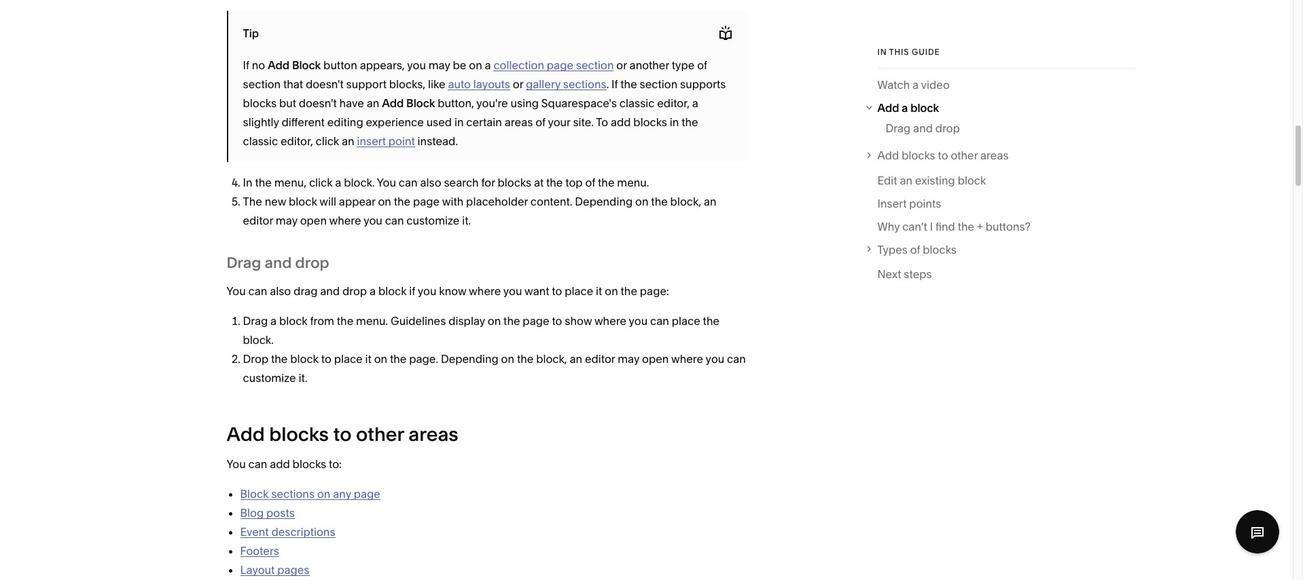 Task type: vqa. For each thing, say whether or not it's contained in the screenshot.
where we'll present tools and tips that you can use to help make your products stand out across your site and drive sales.
no



Task type: describe. For each thing, give the bounding box(es) containing it.
doesn't inside . if the section supports blocks but doesn't have an
[[299, 97, 337, 110]]

a inside the drag a block from the menu. guidelines display on the page to show where you can place the block. drop the block to place it on the page. depending on the block, an editor may open where you can customize it.
[[270, 315, 277, 328]]

of inside in the menu, click a block. you can also search for blocks at the top of the menu. the new block will appear on the page with placeholder content. depending on the block, an editor may open where you can customize it.
[[585, 176, 595, 190]]

if no add block button appears, you may be on a collection page section
[[243, 59, 614, 72]]

using
[[511, 97, 539, 110]]

pages
[[277, 564, 309, 578]]

to left the show
[[552, 315, 562, 328]]

also inside in the menu, click a block. you can also search for blocks at the top of the menu. the new block will appear on the page with placeholder content. depending on the block, an editor may open where you can customize it.
[[420, 176, 441, 190]]

different
[[282, 116, 325, 129]]

0 horizontal spatial and
[[265, 254, 292, 273]]

a up layouts
[[485, 59, 491, 72]]

layout pages link
[[240, 564, 309, 578]]

1 vertical spatial drag and drop
[[227, 254, 329, 273]]

can't
[[902, 220, 927, 234]]

experience
[[366, 116, 424, 129]]

of inside dropdown button
[[910, 243, 920, 257]]

add blocks to other areas inside 'link'
[[877, 149, 1009, 163]]

blocks inside in the menu, click a block. you can also search for blocks at the top of the menu. the new block will appear on the page with placeholder content. depending on the block, an editor may open where you can customize it.
[[498, 176, 531, 190]]

gallery sections link
[[526, 78, 606, 91]]

block inside dropdown button
[[911, 101, 939, 115]]

menu. inside in the menu, click a block. you can also search for blocks at the top of the menu. the new block will appear on the page with placeholder content. depending on the block, an editor may open where you can customize it.
[[617, 176, 649, 190]]

auto layouts or gallery sections
[[448, 78, 606, 91]]

a inside button, you're using squarespace's classic editor, a slightly different editing experience used in certain areas of your site. to add blocks in the classic editor, click an
[[692, 97, 698, 110]]

this
[[889, 47, 909, 57]]

edit
[[877, 174, 897, 187]]

it. inside in the menu, click a block. you can also search for blocks at the top of the menu. the new block will appear on the page with placeholder content. depending on the block, an editor may open where you can customize it.
[[462, 214, 471, 228]]

0 horizontal spatial classic
[[243, 135, 278, 148]]

add inside button, you're using squarespace's classic editor, a slightly different editing experience used in certain areas of your site. to add blocks in the classic editor, click an
[[611, 116, 631, 129]]

block left from
[[279, 315, 308, 328]]

the inside button, you're using squarespace's classic editor, a slightly different editing experience used in certain areas of your site. to add blocks in the classic editor, click an
[[682, 116, 698, 129]]

types
[[877, 243, 908, 257]]

an inside 'link'
[[900, 174, 913, 187]]

in this guide
[[877, 47, 940, 57]]

will
[[320, 195, 336, 209]]

block, inside in the menu, click a block. you can also search for blocks at the top of the menu. the new block will appear on the page with placeholder content. depending on the block, an editor may open where you can customize it.
[[670, 195, 701, 209]]

posts
[[266, 507, 295, 521]]

guidelines
[[391, 315, 446, 328]]

why can't i find the + buttons?
[[877, 220, 1031, 234]]

click inside button, you're using squarespace's classic editor, a slightly different editing experience used in certain areas of your site. to add blocks in the classic editor, click an
[[316, 135, 339, 148]]

descriptions
[[271, 526, 335, 540]]

like
[[428, 78, 445, 91]]

0 horizontal spatial add
[[270, 458, 290, 472]]

appears,
[[360, 59, 405, 72]]

section inside . if the section supports blocks but doesn't have an
[[640, 78, 678, 91]]

1 vertical spatial editor,
[[281, 135, 313, 148]]

add up "you can add blocks to:"
[[227, 424, 265, 447]]

button, you're using squarespace's classic editor, a slightly different editing experience used in certain areas of your site. to add blocks in the classic editor, click an
[[243, 97, 698, 148]]

1 vertical spatial add blocks to other areas
[[227, 424, 458, 447]]

depending inside in the menu, click a block. you can also search for blocks at the top of the menu. the new block will appear on the page with placeholder content. depending on the block, an editor may open where you can customize it.
[[575, 195, 633, 209]]

instead.
[[418, 135, 458, 148]]

steps
[[904, 268, 932, 282]]

footers link
[[240, 545, 279, 559]]

no
[[252, 59, 265, 72]]

1 horizontal spatial section
[[576, 59, 614, 72]]

layouts
[[473, 78, 510, 91]]

you can add blocks to:
[[227, 458, 342, 472]]

watch a video
[[877, 78, 950, 92]]

gallery
[[526, 78, 561, 91]]

1 in from the left
[[455, 116, 464, 129]]

at
[[534, 176, 544, 190]]

squarespace's
[[541, 97, 617, 110]]

to down from
[[321, 353, 331, 367]]

0 vertical spatial classic
[[619, 97, 655, 110]]

but
[[279, 97, 296, 110]]

add inside 'link'
[[877, 149, 899, 163]]

of inside button, you're using squarespace's classic editor, a slightly different editing experience used in certain areas of your site. to add blocks in the classic editor, click an
[[535, 116, 546, 129]]

add a block
[[877, 101, 939, 115]]

an inside button, you're using squarespace's classic editor, a slightly different editing experience used in certain areas of your site. to add blocks in the classic editor, click an
[[342, 135, 354, 148]]

a inside in the menu, click a block. you can also search for blocks at the top of the menu. the new block will appear on the page with placeholder content. depending on the block, an editor may open where you can customize it.
[[335, 176, 341, 190]]

event
[[240, 526, 269, 540]]

on inside block sections on any page blog posts event descriptions footers layout pages
[[317, 488, 330, 502]]

from
[[310, 315, 334, 328]]

2 horizontal spatial and
[[913, 122, 933, 136]]

customize inside the drag a block from the menu. guidelines display on the page to show where you can place the block. drop the block to place it on the page. depending on the block, an editor may open where you can customize it.
[[243, 372, 296, 386]]

types of blocks
[[877, 243, 957, 257]]

of inside or another type of section that doesn't support blocks, like
[[697, 59, 707, 72]]

watch
[[877, 78, 910, 92]]

existing
[[915, 174, 955, 187]]

2 vertical spatial place
[[334, 353, 363, 367]]

add right no
[[268, 59, 290, 72]]

display
[[449, 315, 485, 328]]

you can also drag and drop a block if you know where you want to place it on the page:
[[227, 285, 669, 299]]

blocks inside . if the section supports blocks but doesn't have an
[[243, 97, 277, 110]]

block down from
[[290, 353, 319, 367]]

collection
[[494, 59, 544, 72]]

0 vertical spatial if
[[243, 59, 249, 72]]

it inside the drag a block from the menu. guidelines display on the page to show where you can place the block. drop the block to place it on the page. depending on the block, an editor may open where you can customize it.
[[365, 353, 372, 367]]

blog posts link
[[240, 507, 295, 521]]

supports
[[680, 78, 726, 91]]

page inside block sections on any page blog posts event descriptions footers layout pages
[[354, 488, 380, 502]]

a inside "link"
[[912, 78, 919, 92]]

video
[[921, 78, 950, 92]]

areas inside 'link'
[[980, 149, 1009, 163]]

event descriptions link
[[240, 526, 335, 540]]

0 vertical spatial drag and drop
[[886, 122, 960, 136]]

1 horizontal spatial place
[[565, 285, 593, 299]]

site.
[[573, 116, 594, 129]]

. if the section supports blocks but doesn't have an
[[243, 78, 726, 110]]

content.
[[531, 195, 572, 209]]

insert point instead.
[[357, 135, 458, 148]]

any
[[333, 488, 351, 502]]

0 horizontal spatial areas
[[408, 424, 458, 447]]

blog
[[240, 507, 264, 521]]

insert
[[877, 197, 907, 211]]

drag and drop link
[[886, 119, 960, 142]]

2 horizontal spatial place
[[672, 315, 700, 328]]

types of blocks button
[[863, 240, 1135, 260]]

points
[[909, 197, 941, 211]]

drag
[[294, 285, 318, 299]]

insert points
[[877, 197, 941, 211]]

areas inside button, you're using squarespace's classic editor, a slightly different editing experience used in certain areas of your site. to add blocks in the classic editor, click an
[[505, 116, 533, 129]]

layout
[[240, 564, 275, 578]]

in for in the menu, click a block. you can also search for blocks at the top of the menu. the new block will appear on the page with placeholder content. depending on the block, an editor may open where you can customize it.
[[243, 176, 252, 190]]

the inside . if the section supports blocks but doesn't have an
[[621, 78, 637, 91]]

1 horizontal spatial sections
[[563, 78, 606, 91]]

drag a block from the menu. guidelines display on the page to show where you can place the block. drop the block to place it on the page. depending on the block, an editor may open where you can customize it.
[[243, 315, 746, 386]]

find
[[936, 220, 955, 234]]

or inside or another type of section that doesn't support blocks, like
[[616, 59, 627, 72]]

.
[[606, 78, 609, 91]]

page inside in the menu, click a block. you can also search for blocks at the top of the menu. the new block will appear on the page with placeholder content. depending on the block, an editor may open where you can customize it.
[[413, 195, 440, 209]]

2 vertical spatial and
[[320, 285, 340, 299]]

0 horizontal spatial drop
[[295, 254, 329, 273]]

may inside the drag a block from the menu. guidelines display on the page to show where you can place the block. drop the block to place it on the page. depending on the block, an editor may open where you can customize it.
[[618, 353, 639, 367]]

page.
[[409, 353, 438, 367]]

block. inside the drag a block from the menu. guidelines display on the page to show where you can place the block. drop the block to place it on the page. depending on the block, an editor may open where you can customize it.
[[243, 334, 274, 347]]

buttons?
[[986, 220, 1031, 234]]

tip
[[243, 26, 259, 40]]

in the menu, click a block. you can also search for blocks at the top of the menu. the new block will appear on the page with placeholder content. depending on the block, an editor may open where you can customize it.
[[243, 176, 716, 228]]

open inside in the menu, click a block. you can also search for blocks at the top of the menu. the new block will appear on the page with placeholder content. depending on the block, an editor may open where you can customize it.
[[300, 214, 327, 228]]

drop
[[243, 353, 268, 367]]

customize inside in the menu, click a block. you can also search for blocks at the top of the menu. the new block will appear on the page with placeholder content. depending on the block, an editor may open where you can customize it.
[[407, 214, 460, 228]]

you're
[[476, 97, 508, 110]]

click inside in the menu, click a block. you can also search for blocks at the top of the menu. the new block will appear on the page with placeholder content. depending on the block, an editor may open where you can customize it.
[[309, 176, 333, 190]]

1 vertical spatial drag
[[227, 254, 261, 273]]

placeholder
[[466, 195, 528, 209]]

editor inside the drag a block from the menu. guidelines display on the page to show where you can place the block. drop the block to place it on the page. depending on the block, an editor may open where you can customize it.
[[585, 353, 615, 367]]

for
[[481, 176, 495, 190]]

menu. inside the drag a block from the menu. guidelines display on the page to show where you can place the block. drop the block to place it on the page. depending on the block, an editor may open where you can customize it.
[[356, 315, 388, 328]]

used
[[426, 116, 452, 129]]

0 horizontal spatial other
[[356, 424, 404, 447]]

guide
[[912, 47, 940, 57]]

blocks,
[[389, 78, 425, 91]]



Task type: locate. For each thing, give the bounding box(es) containing it.
to inside 'link'
[[938, 149, 948, 163]]

insert points link
[[877, 194, 941, 217]]

drag down "the"
[[227, 254, 261, 273]]

a down supports
[[692, 97, 698, 110]]

1 vertical spatial add
[[270, 458, 290, 472]]

edit an existing block link
[[877, 171, 986, 194]]

of right types
[[910, 243, 920, 257]]

certain
[[466, 116, 502, 129]]

appear
[[339, 195, 375, 209]]

drag inside drag and drop link
[[886, 122, 911, 136]]

1 vertical spatial open
[[642, 353, 669, 367]]

page down want
[[523, 315, 549, 328]]

drag inside the drag a block from the menu. guidelines display on the page to show where you can place the block. drop the block to place it on the page. depending on the block, an editor may open where you can customize it.
[[243, 315, 268, 328]]

place
[[565, 285, 593, 299], [672, 315, 700, 328], [334, 353, 363, 367]]

2 vertical spatial you
[[227, 458, 246, 472]]

in inside in the menu, click a block. you can also search for blocks at the top of the menu. the new block will appear on the page with placeholder content. depending on the block, an editor may open where you can customize it.
[[243, 176, 252, 190]]

block up drag and drop link
[[911, 101, 939, 115]]

depending down display
[[441, 353, 499, 367]]

editor, down different
[[281, 135, 313, 148]]

editor, down supports
[[657, 97, 690, 110]]

0 vertical spatial block,
[[670, 195, 701, 209]]

you inside in the menu, click a block. you can also search for blocks at the top of the menu. the new block will appear on the page with placeholder content. depending on the block, an editor may open where you can customize it.
[[377, 176, 396, 190]]

click up the will
[[309, 176, 333, 190]]

1 horizontal spatial also
[[420, 176, 441, 190]]

0 vertical spatial depending
[[575, 195, 633, 209]]

blocks right to
[[633, 116, 667, 129]]

in
[[455, 116, 464, 129], [670, 116, 679, 129]]

1 horizontal spatial other
[[951, 149, 978, 163]]

2 horizontal spatial block
[[406, 97, 435, 110]]

0 vertical spatial drag
[[886, 122, 911, 136]]

0 horizontal spatial block
[[240, 488, 269, 502]]

drag and drop down add a block
[[886, 122, 960, 136]]

add blocks to other areas up existing
[[877, 149, 1009, 163]]

1 vertical spatial drop
[[295, 254, 329, 273]]

add block
[[382, 97, 435, 110]]

block.
[[344, 176, 375, 190], [243, 334, 274, 347]]

+
[[977, 220, 983, 234]]

edit an existing block
[[877, 174, 986, 187]]

classic down the another
[[619, 97, 655, 110]]

1 vertical spatial sections
[[271, 488, 315, 502]]

0 horizontal spatial block,
[[536, 353, 567, 367]]

block
[[911, 101, 939, 115], [958, 174, 986, 187], [289, 195, 317, 209], [378, 285, 407, 299], [279, 315, 308, 328], [290, 353, 319, 367]]

doesn't inside or another type of section that doesn't support blocks, like
[[306, 78, 344, 91]]

button
[[323, 59, 357, 72]]

insert
[[357, 135, 386, 148]]

a left if
[[370, 285, 376, 299]]

block inside block sections on any page blog posts event descriptions footers layout pages
[[240, 488, 269, 502]]

and right drag
[[320, 285, 340, 299]]

1 vertical spatial other
[[356, 424, 404, 447]]

0 horizontal spatial editor
[[243, 214, 273, 228]]

1 vertical spatial may
[[276, 214, 297, 228]]

auto
[[448, 78, 471, 91]]

1 vertical spatial also
[[270, 285, 291, 299]]

to right want
[[552, 285, 562, 299]]

section inside or another type of section that doesn't support blocks, like
[[243, 78, 281, 91]]

a up the will
[[335, 176, 341, 190]]

blocks inside button, you're using squarespace's classic editor, a slightly different editing experience used in certain areas of your site. to add blocks in the classic editor, click an
[[633, 116, 667, 129]]

block sections on any page link
[[240, 488, 380, 502]]

section down the another
[[640, 78, 678, 91]]

block inside 'link'
[[958, 174, 986, 187]]

1 vertical spatial you
[[227, 285, 246, 299]]

0 horizontal spatial may
[[276, 214, 297, 228]]

0 vertical spatial in
[[877, 47, 887, 57]]

page:
[[640, 285, 669, 299]]

0 vertical spatial other
[[951, 149, 978, 163]]

block, inside the drag a block from the menu. guidelines display on the page to show where you can place the block. drop the block to place it on the page. depending on the block, an editor may open where you can customize it.
[[536, 353, 567, 367]]

menu. left guidelines
[[356, 315, 388, 328]]

1 vertical spatial areas
[[980, 149, 1009, 163]]

know
[[439, 285, 466, 299]]

editor down the show
[[585, 353, 615, 367]]

block down blocks, at top left
[[406, 97, 435, 110]]

block inside in the menu, click a block. you can also search for blocks at the top of the menu. the new block will appear on the page with placeholder content. depending on the block, an editor may open where you can customize it.
[[289, 195, 317, 209]]

areas
[[505, 116, 533, 129], [980, 149, 1009, 163], [408, 424, 458, 447]]

menu.
[[617, 176, 649, 190], [356, 315, 388, 328]]

add up experience at the left of the page
[[382, 97, 404, 110]]

an inside . if the section supports blocks but doesn't have an
[[367, 97, 379, 110]]

block. up appear
[[344, 176, 375, 190]]

blocks up "you can add blocks to:"
[[269, 424, 329, 447]]

1 horizontal spatial may
[[429, 59, 450, 72]]

0 horizontal spatial menu.
[[356, 315, 388, 328]]

block. up drop
[[243, 334, 274, 347]]

show
[[565, 315, 592, 328]]

blocks down drag and drop link
[[902, 149, 935, 163]]

sections up 'posts'
[[271, 488, 315, 502]]

editor
[[243, 214, 273, 228], [585, 353, 615, 367]]

0 horizontal spatial customize
[[243, 372, 296, 386]]

1 horizontal spatial in
[[670, 116, 679, 129]]

a left the video
[[912, 78, 919, 92]]

2 horizontal spatial may
[[618, 353, 639, 367]]

2 vertical spatial block
[[240, 488, 269, 502]]

in down button,
[[455, 116, 464, 129]]

blocks left at
[[498, 176, 531, 190]]

may inside in the menu, click a block. you can also search for blocks at the top of the menu. the new block will appear on the page with placeholder content. depending on the block, an editor may open where you can customize it.
[[276, 214, 297, 228]]

2 horizontal spatial section
[[640, 78, 678, 91]]

page left with
[[413, 195, 440, 209]]

0 vertical spatial customize
[[407, 214, 460, 228]]

depending down top on the left top of the page
[[575, 195, 633, 209]]

editor down "the"
[[243, 214, 273, 228]]

want
[[525, 285, 549, 299]]

1 horizontal spatial block.
[[344, 176, 375, 190]]

0 vertical spatial editor
[[243, 214, 273, 228]]

add up block sections on any page link
[[270, 458, 290, 472]]

2 in from the left
[[670, 116, 679, 129]]

top
[[565, 176, 583, 190]]

click
[[316, 135, 339, 148], [309, 176, 333, 190]]

0 vertical spatial block.
[[344, 176, 375, 190]]

editor,
[[657, 97, 690, 110], [281, 135, 313, 148]]

where inside in the menu, click a block. you can also search for blocks at the top of the menu. the new block will appear on the page with placeholder content. depending on the block, an editor may open where you can customize it.
[[329, 214, 361, 228]]

0 vertical spatial it
[[596, 285, 602, 299]]

if inside . if the section supports blocks but doesn't have an
[[612, 78, 618, 91]]

collection page section link
[[494, 59, 614, 72]]

it. inside the drag a block from the menu. guidelines display on the page to show where you can place the block. drop the block to place it on the page. depending on the block, an editor may open where you can customize it.
[[299, 372, 307, 386]]

or left the another
[[616, 59, 627, 72]]

on
[[469, 59, 482, 72], [378, 195, 391, 209], [635, 195, 649, 209], [605, 285, 618, 299], [488, 315, 501, 328], [374, 353, 387, 367], [501, 353, 514, 367], [317, 488, 330, 502]]

1 horizontal spatial drag and drop
[[886, 122, 960, 136]]

and down new
[[265, 254, 292, 273]]

a left from
[[270, 315, 277, 328]]

you for drag
[[227, 285, 246, 299]]

in down type
[[670, 116, 679, 129]]

also left search
[[420, 176, 441, 190]]

0 horizontal spatial place
[[334, 353, 363, 367]]

block down menu,
[[289, 195, 317, 209]]

1 horizontal spatial it
[[596, 285, 602, 299]]

0 horizontal spatial if
[[243, 59, 249, 72]]

or down the collection
[[513, 78, 523, 91]]

1 horizontal spatial in
[[877, 47, 887, 57]]

add
[[268, 59, 290, 72], [382, 97, 404, 110], [877, 101, 899, 115], [877, 149, 899, 163], [227, 424, 265, 447]]

a inside dropdown button
[[902, 101, 908, 115]]

next steps link
[[877, 265, 932, 288]]

block. inside in the menu, click a block. you can also search for blocks at the top of the menu. the new block will appear on the page with placeholder content. depending on the block, an editor may open where you can customize it.
[[344, 176, 375, 190]]

1 horizontal spatial add
[[611, 116, 631, 129]]

1 horizontal spatial open
[[642, 353, 669, 367]]

sections inside block sections on any page blog posts event descriptions footers layout pages
[[271, 488, 315, 502]]

button,
[[438, 97, 474, 110]]

0 vertical spatial you
[[377, 176, 396, 190]]

block right existing
[[958, 174, 986, 187]]

in for in this guide
[[877, 47, 887, 57]]

drop
[[935, 122, 960, 136], [295, 254, 329, 273], [342, 285, 367, 299]]

1 horizontal spatial customize
[[407, 214, 460, 228]]

add blocks to other areas
[[877, 149, 1009, 163], [227, 424, 458, 447]]

type
[[672, 59, 695, 72]]

blocks inside dropdown button
[[923, 243, 957, 257]]

1 vertical spatial block.
[[243, 334, 274, 347]]

depending
[[575, 195, 633, 209], [441, 353, 499, 367]]

1 vertical spatial or
[[513, 78, 523, 91]]

add a block link
[[877, 98, 1135, 118]]

1 vertical spatial depending
[[441, 353, 499, 367]]

0 vertical spatial open
[[300, 214, 327, 228]]

blocks up slightly
[[243, 97, 277, 110]]

page inside the drag a block from the menu. guidelines display on the page to show where you can place the block. drop the block to place it on the page. depending on the block, an editor may open where you can customize it.
[[523, 315, 549, 328]]

search
[[444, 176, 479, 190]]

add blocks to other areas up to:
[[227, 424, 458, 447]]

menu,
[[274, 176, 306, 190]]

1 horizontal spatial depending
[[575, 195, 633, 209]]

you for blocks
[[227, 458, 246, 472]]

drag up drop
[[243, 315, 268, 328]]

or another type of section that doesn't support blocks, like
[[243, 59, 707, 91]]

of right top on the left top of the page
[[585, 176, 595, 190]]

block
[[292, 59, 321, 72], [406, 97, 435, 110], [240, 488, 269, 502]]

1 vertical spatial classic
[[243, 135, 278, 148]]

blocks inside 'link'
[[902, 149, 935, 163]]

depending inside the drag a block from the menu. guidelines display on the page to show where you can place the block. drop the block to place it on the page. depending on the block, an editor may open where you can customize it.
[[441, 353, 499, 367]]

0 horizontal spatial in
[[243, 176, 252, 190]]

1 horizontal spatial editor,
[[657, 97, 690, 110]]

add blocks to other areas button
[[863, 146, 1135, 165]]

editor inside in the menu, click a block. you can also search for blocks at the top of the menu. the new block will appear on the page with placeholder content. depending on the block, an editor may open where you can customize it.
[[243, 214, 273, 228]]

block left if
[[378, 285, 407, 299]]

0 vertical spatial also
[[420, 176, 441, 190]]

to:
[[329, 458, 342, 472]]

an inside in the menu, click a block. you can also search for blocks at the top of the menu. the new block will appear on the page with placeholder content. depending on the block, an editor may open where you can customize it.
[[704, 195, 716, 209]]

if left no
[[243, 59, 249, 72]]

types of blocks link
[[877, 240, 1135, 260]]

other inside the add blocks to other areas 'link'
[[951, 149, 978, 163]]

customize down with
[[407, 214, 460, 228]]

0 horizontal spatial sections
[[271, 488, 315, 502]]

open
[[300, 214, 327, 228], [642, 353, 669, 367]]

and down add a block
[[913, 122, 933, 136]]

1 vertical spatial it
[[365, 353, 372, 367]]

1 horizontal spatial drop
[[342, 285, 367, 299]]

1 vertical spatial it.
[[299, 372, 307, 386]]

also left drag
[[270, 285, 291, 299]]

why can't i find the + buttons? link
[[877, 217, 1031, 240]]

to up existing
[[938, 149, 948, 163]]

watch a video link
[[877, 75, 950, 98]]

a down watch a video "link"
[[902, 101, 908, 115]]

page up the gallery sections link
[[547, 59, 573, 72]]

block up that
[[292, 59, 321, 72]]

sections up squarespace's
[[563, 78, 606, 91]]

1 horizontal spatial block
[[292, 59, 321, 72]]

add blocks to other areas link
[[877, 146, 1135, 165]]

if
[[243, 59, 249, 72], [612, 78, 618, 91]]

0 vertical spatial drop
[[935, 122, 960, 136]]

section down no
[[243, 78, 281, 91]]

drag
[[886, 122, 911, 136], [227, 254, 261, 273], [243, 315, 268, 328]]

sections
[[563, 78, 606, 91], [271, 488, 315, 502]]

customize down drop
[[243, 372, 296, 386]]

open inside the drag a block from the menu. guidelines display on the page to show where you can place the block. drop the block to place it on the page. depending on the block, an editor may open where you can customize it.
[[642, 353, 669, 367]]

it
[[596, 285, 602, 299], [365, 353, 372, 367]]

new
[[265, 195, 286, 209]]

0 vertical spatial sections
[[563, 78, 606, 91]]

0 horizontal spatial depending
[[441, 353, 499, 367]]

2 vertical spatial areas
[[408, 424, 458, 447]]

add
[[611, 116, 631, 129], [270, 458, 290, 472]]

section up .
[[576, 59, 614, 72]]

doesn't down button
[[306, 78, 344, 91]]

1 horizontal spatial areas
[[505, 116, 533, 129]]

drop up drag
[[295, 254, 329, 273]]

drag and drop up drag
[[227, 254, 329, 273]]

0 vertical spatial it.
[[462, 214, 471, 228]]

0 vertical spatial block
[[292, 59, 321, 72]]

in up "the"
[[243, 176, 252, 190]]

another
[[630, 59, 669, 72]]

1 vertical spatial editor
[[585, 353, 615, 367]]

that
[[283, 78, 303, 91]]

page right any
[[354, 488, 380, 502]]

to up to:
[[333, 424, 352, 447]]

1 vertical spatial and
[[265, 254, 292, 273]]

0 horizontal spatial editor,
[[281, 135, 313, 148]]

if right .
[[612, 78, 618, 91]]

add down watch
[[877, 101, 899, 115]]

if
[[409, 285, 415, 299]]

0 horizontal spatial it.
[[299, 372, 307, 386]]

editing
[[327, 116, 363, 129]]

0 horizontal spatial in
[[455, 116, 464, 129]]

add right to
[[611, 116, 631, 129]]

menu. right top on the left top of the page
[[617, 176, 649, 190]]

1 vertical spatial in
[[243, 176, 252, 190]]

doesn't up different
[[299, 97, 337, 110]]

of left your
[[535, 116, 546, 129]]

0 horizontal spatial also
[[270, 285, 291, 299]]

it left page:
[[596, 285, 602, 299]]

0 vertical spatial add blocks to other areas
[[877, 149, 1009, 163]]

an inside the drag a block from the menu. guidelines display on the page to show where you can place the block. drop the block to place it on the page. depending on the block, an editor may open where you can customize it.
[[570, 353, 582, 367]]

blocks
[[243, 97, 277, 110], [633, 116, 667, 129], [902, 149, 935, 163], [498, 176, 531, 190], [923, 243, 957, 257], [269, 424, 329, 447], [293, 458, 326, 472]]

0 vertical spatial editor,
[[657, 97, 690, 110]]

doesn't
[[306, 78, 344, 91], [299, 97, 337, 110]]

insert point link
[[357, 135, 415, 148]]

drag down add a block
[[886, 122, 911, 136]]

classic down slightly
[[243, 135, 278, 148]]

add a block button
[[863, 98, 1135, 118]]

block up blog
[[240, 488, 269, 502]]

blocks left to:
[[293, 458, 326, 472]]

drop down add a block
[[935, 122, 960, 136]]

it left page.
[[365, 353, 372, 367]]

in left this
[[877, 47, 887, 57]]

add up edit
[[877, 149, 899, 163]]

the
[[243, 195, 262, 209]]

1 vertical spatial click
[[309, 176, 333, 190]]

and
[[913, 122, 933, 136], [265, 254, 292, 273], [320, 285, 340, 299]]

1 vertical spatial block
[[406, 97, 435, 110]]

block sections on any page blog posts event descriptions footers layout pages
[[240, 488, 380, 578]]

section
[[576, 59, 614, 72], [243, 78, 281, 91], [640, 78, 678, 91]]

0 vertical spatial add
[[611, 116, 631, 129]]

2 horizontal spatial drop
[[935, 122, 960, 136]]

1 vertical spatial doesn't
[[299, 97, 337, 110]]

0 horizontal spatial or
[[513, 78, 523, 91]]

to
[[938, 149, 948, 163], [552, 285, 562, 299], [552, 315, 562, 328], [321, 353, 331, 367], [333, 424, 352, 447]]

of right type
[[697, 59, 707, 72]]

1 vertical spatial block,
[[536, 353, 567, 367]]

1 horizontal spatial or
[[616, 59, 627, 72]]

next
[[877, 268, 901, 282]]

2 vertical spatial drop
[[342, 285, 367, 299]]

drop right drag
[[342, 285, 367, 299]]

be
[[453, 59, 466, 72]]

drag and drop
[[886, 122, 960, 136], [227, 254, 329, 273]]

2 vertical spatial drag
[[243, 315, 268, 328]]

1 vertical spatial menu.
[[356, 315, 388, 328]]

0 vertical spatial doesn't
[[306, 78, 344, 91]]

2 vertical spatial may
[[618, 353, 639, 367]]

slightly
[[243, 116, 279, 129]]

blocks down find
[[923, 243, 957, 257]]

click down editing
[[316, 135, 339, 148]]

1 vertical spatial if
[[612, 78, 618, 91]]

you inside in the menu, click a block. you can also search for blocks at the top of the menu. the new block will appear on the page with placeholder content. depending on the block, an editor may open where you can customize it.
[[364, 214, 382, 228]]

i
[[930, 220, 933, 234]]



